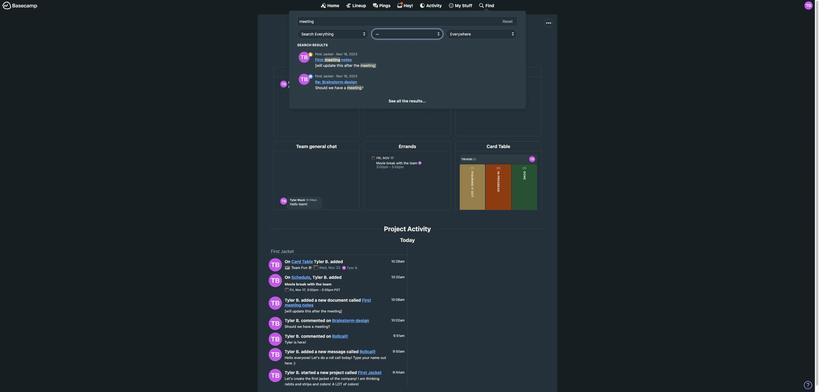 Task type: vqa. For each thing, say whether or not it's contained in the screenshot.


Task type: locate. For each thing, give the bounding box(es) containing it.
nov inside first jacket · nov 16, 2023 first meeting notes [will update this after the meeting ]
[[337, 52, 343, 56]]

a left meeting?
[[312, 325, 314, 329]]

main element
[[0, 0, 815, 109]]

first for first jacket
[[271, 249, 280, 254]]

1 vertical spatial on
[[326, 334, 331, 339]]

jacket inside first jacket let's create the first jacket of the company! i am thinking rabits and strips and colors! a lot of colors!
[[404, 25, 432, 36]]

1 vertical spatial rabits
[[285, 382, 294, 386]]

0 horizontal spatial a
[[332, 382, 335, 386]]

thinking down name
[[366, 377, 380, 381]]

team
[[291, 266, 300, 270]]

17,
[[302, 288, 306, 292]]

0 horizontal spatial create
[[294, 377, 304, 381]]

1 on from the top
[[326, 318, 331, 323]]

new for document
[[318, 298, 327, 303]]

tyler for tyler b. added a new message called rollcall!
[[285, 349, 295, 354]]

0 vertical spatial create
[[317, 38, 330, 43]]

1 on from the top
[[285, 259, 291, 264]]

activity up 'today'
[[408, 225, 431, 233]]

rabits down search for… search box
[[420, 38, 432, 43]]

project
[[330, 370, 344, 375]]

a inside hello everyone! let's do a roll call today! type your name out here :)
[[326, 356, 328, 360]]

0 horizontal spatial am
[[360, 377, 365, 381]]

commented down should we have a meeting?
[[301, 334, 325, 339]]

1 vertical spatial commented
[[301, 334, 325, 339]]

0 vertical spatial 16,
[[344, 52, 348, 56]]

a right started
[[317, 370, 319, 375]]

on up movie
[[285, 275, 291, 280]]

0 vertical spatial we
[[329, 85, 334, 90]]

0 vertical spatial first
[[338, 38, 346, 43]]

added up everyone!
[[301, 349, 314, 354]]

update up re: brainstorm design link
[[324, 63, 336, 68]]

b. for tyler b. started a new project called first jacket
[[296, 370, 300, 375]]

tyler black image for tyler b. commented on rollcall!
[[269, 333, 282, 346]]

should up is
[[285, 325, 296, 329]]

first inside first jacket let's create the first jacket of the company! i am thinking rabits and strips and colors! a lot of colors!
[[384, 25, 402, 36]]

company! down project at the bottom of page
[[341, 377, 357, 381]]

tyler up is
[[285, 334, 295, 339]]

0 horizontal spatial i
[[358, 377, 359, 381]]

9:44am
[[393, 370, 405, 375]]

rollcall! up message
[[332, 334, 348, 339]]

tyler is here!
[[285, 340, 306, 344]]

· inside first jacket · nov 16, 2023 re: brainstorm design should we have a meeting ?
[[335, 74, 336, 78]]

after down tyler b. added a new document called
[[312, 309, 320, 313]]

thinking inside let's create the first jacket of the company! i am thinking rabits and strips and colors! a lot of colors!
[[366, 377, 380, 381]]

1 horizontal spatial jacket
[[347, 38, 359, 43]]

jacket for first jacket · nov 16, 2023 re: brainstorm design should we have a meeting ?
[[323, 74, 334, 78]]

2023 for design
[[349, 74, 358, 78]]

jacket down the results
[[323, 52, 334, 56]]

tyler black image for tyler b. commented on brainstorm design
[[269, 317, 282, 330]]

on
[[326, 318, 331, 323], [326, 334, 331, 339]]

first jacket link up card
[[271, 249, 294, 254]]

do
[[321, 356, 325, 360]]

1 vertical spatial thinking
[[366, 377, 380, 381]]

i inside first jacket let's create the first jacket of the company! i am thinking rabits and strips and colors! a lot of colors!
[[394, 38, 395, 43]]

0 horizontal spatial rollcall! link
[[332, 334, 348, 339]]

tyler b. started a new project called first jacket
[[285, 370, 382, 375]]

called for document
[[349, 298, 361, 303]]

b. up everyone!
[[296, 349, 300, 354]]

tyler up should we have a meeting?
[[285, 318, 295, 323]]

0 vertical spatial rollcall! link
[[332, 334, 348, 339]]

1 vertical spatial first jacket link
[[358, 370, 382, 375]]

let's left do
[[312, 356, 320, 360]]

added down 17,
[[301, 298, 314, 303]]

jacket down the hey!
[[404, 25, 432, 36]]

new for project
[[320, 370, 329, 375]]

this
[[337, 63, 344, 68], [305, 309, 311, 313]]

9:50am element
[[393, 349, 405, 354]]

1 vertical spatial this
[[305, 309, 311, 313]]

tyler down fri,
[[285, 298, 295, 303]]

rollcall! link up message
[[332, 334, 348, 339]]

fri,
[[290, 288, 295, 292]]

0 vertical spatial commented
[[301, 318, 325, 323]]

on for on card table tyler b. added
[[285, 259, 291, 264]]

· inside first jacket · nov 16, 2023 first meeting notes [will update this after the meeting ]
[[335, 52, 336, 56]]

0 vertical spatial company!
[[373, 38, 393, 43]]

1 vertical spatial create
[[294, 377, 304, 381]]

first
[[338, 38, 346, 43], [312, 377, 318, 381]]

0 vertical spatial rabits
[[420, 38, 432, 43]]

we up here! on the bottom of page
[[297, 325, 302, 329]]

1 2023 from the top
[[349, 52, 358, 56]]

commented up should we have a meeting?
[[301, 318, 325, 323]]

0 horizontal spatial thinking
[[366, 377, 380, 381]]

1 vertical spatial a
[[332, 382, 335, 386]]

let's inside first jacket let's create the first jacket of the company! i am thinking rabits and strips and colors! a lot of colors!
[[306, 38, 316, 43]]

on for rollcall!
[[326, 334, 331, 339]]

1 vertical spatial have
[[303, 325, 311, 329]]

have
[[335, 85, 343, 90], [303, 325, 311, 329]]

document
[[328, 298, 348, 303]]

added
[[330, 259, 343, 264], [329, 275, 342, 280], [301, 298, 314, 303], [301, 349, 314, 354]]

on down meeting?
[[326, 334, 331, 339]]

1 vertical spatial after
[[312, 309, 320, 313]]

thinking down search for… search box
[[403, 38, 419, 43]]

1 vertical spatial let's
[[312, 356, 320, 360]]

tyler black image for first jacket
[[269, 369, 282, 382]]

results…
[[410, 99, 426, 103]]

1 horizontal spatial rollcall! link
[[360, 349, 376, 354]]

1 vertical spatial rollcall! link
[[360, 349, 376, 354]]

0 vertical spatial have
[[335, 85, 343, 90]]

on for on schedule ,       tyler b. added
[[285, 275, 291, 280]]

10:02am element
[[392, 318, 405, 322]]

first for first jacket · nov 16, 2023 first meeting notes [will update this after the meeting ]
[[315, 52, 322, 56]]

have down re: brainstorm design link
[[335, 85, 343, 90]]

a inside first jacket let's create the first jacket of the company! i am thinking rabits and strips and colors! a lot of colors!
[[477, 38, 480, 43]]

b. for tyler b. commented on brainstorm design
[[296, 318, 300, 323]]

commented
[[301, 318, 325, 323], [301, 334, 325, 339]]

i down search for… search box
[[394, 38, 395, 43]]

· for brainstorm
[[335, 74, 336, 78]]

0 horizontal spatial have
[[303, 325, 311, 329]]

tyler right the 22
[[347, 266, 354, 270]]

jacket for first jacket
[[281, 249, 294, 254]]

1 vertical spatial 2023
[[349, 74, 358, 78]]

lineup
[[353, 3, 366, 8]]

create inside first jacket let's create the first jacket of the company! i am thinking rabits and strips and colors! a lot of colors!
[[317, 38, 330, 43]]

1 vertical spatial i
[[358, 377, 359, 381]]

1 nov 16, 2023 element from the top
[[337, 52, 358, 56]]

2 vertical spatial called
[[345, 370, 357, 375]]

0 vertical spatial lot
[[481, 38, 489, 43]]

strips
[[441, 38, 453, 43], [302, 382, 312, 386]]

create up the results
[[317, 38, 330, 43]]

b. down break
[[296, 298, 300, 303]]

2 2023 from the top
[[349, 74, 358, 78]]

design inside first jacket · nov 16, 2023 re: brainstorm design should we have a meeting ?
[[345, 80, 357, 84]]

1 horizontal spatial should
[[315, 85, 328, 90]]

am
[[396, 38, 402, 43], [360, 377, 365, 381]]

Search for… search field
[[297, 16, 518, 26]]

a right do
[[326, 356, 328, 360]]

tyler down here
[[285, 370, 295, 375]]

jacket
[[404, 25, 432, 36], [323, 52, 334, 56], [323, 74, 334, 78], [281, 249, 294, 254], [368, 370, 382, 375]]

0 vertical spatial on
[[285, 259, 291, 264]]

create down started
[[294, 377, 304, 381]]

after up first jacket · nov 16, 2023 re: brainstorm design should we have a meeting ?
[[345, 63, 353, 68]]

jacket inside first jacket · nov 16, 2023 first meeting notes [will update this after the meeting ]
[[323, 52, 334, 56]]

b.
[[325, 259, 329, 264], [355, 266, 358, 270], [324, 275, 328, 280], [296, 298, 300, 303], [296, 318, 300, 323], [296, 334, 300, 339], [296, 349, 300, 354], [296, 370, 300, 375]]

?
[[362, 85, 364, 90]]

re: brainstorm design link
[[315, 80, 357, 84]]

let's down here
[[285, 377, 293, 381]]

jacket up card
[[281, 249, 294, 254]]

1 horizontal spatial rabits
[[420, 38, 432, 43]]

meeting down fri,
[[285, 303, 301, 308]]

meeting inside first jacket · nov 16, 2023 re: brainstorm design should we have a meeting ?
[[347, 85, 362, 90]]

create
[[317, 38, 330, 43], [294, 377, 304, 381]]

first jacket · nov 16, 2023 re: brainstorm design should we have a meeting ?
[[315, 74, 364, 90]]

new up do
[[318, 349, 327, 354]]

new for message
[[318, 349, 327, 354]]

0 vertical spatial thinking
[[403, 38, 419, 43]]

[will update this after the meeting]
[[285, 309, 342, 313]]

2 for search image from the top
[[308, 74, 313, 79]]

meeting down re: brainstorm design link
[[347, 85, 362, 90]]

0 horizontal spatial lot
[[336, 382, 342, 386]]

0 vertical spatial this
[[337, 63, 344, 68]]

22
[[336, 266, 341, 270]]

0 horizontal spatial first
[[312, 377, 318, 381]]

commented for brainstorm design
[[301, 318, 325, 323]]

b. right the 22
[[355, 266, 358, 270]]

nov 16, 2023 element
[[337, 52, 358, 56], [337, 74, 358, 78]]

b. up should we have a meeting?
[[296, 318, 300, 323]]

1 commented from the top
[[301, 318, 325, 323]]

tyler for tyler b. added a new document called
[[285, 298, 295, 303]]

for search image
[[308, 52, 313, 57], [308, 74, 313, 79]]

1 vertical spatial nov 16, 2023 element
[[337, 74, 358, 78]]

rollcall! link for tyler b. commented on
[[332, 334, 348, 339]]

[will
[[315, 63, 323, 68], [285, 309, 292, 313]]

jacket inside first jacket · nov 16, 2023 re: brainstorm design should we have a meeting ?
[[323, 74, 334, 78]]

started
[[301, 370, 316, 375]]

rabits down here
[[285, 382, 294, 386]]

·
[[335, 52, 336, 56], [335, 74, 336, 78]]

1 horizontal spatial thinking
[[403, 38, 419, 43]]

0 vertical spatial should
[[315, 85, 328, 90]]

notes inside first jacket · nov 16, 2023 first meeting notes [will update this after the meeting ]
[[341, 57, 352, 62]]

am down search for… search box
[[396, 38, 402, 43]]

10:28am element
[[391, 259, 405, 264]]

1 horizontal spatial i
[[394, 38, 395, 43]]

1 vertical spatial first
[[312, 377, 318, 381]]

nov inside first jacket · nov 16, 2023 re: brainstorm design should we have a meeting ?
[[337, 74, 343, 78]]

on for brainstorm
[[326, 318, 331, 323]]

let's up search results
[[306, 38, 316, 43]]

2023 inside first jacket · nov 16, 2023 first meeting notes [will update this after the meeting ]
[[349, 52, 358, 56]]

am inside first jacket let's create the first jacket of the company! i am thinking rabits and strips and colors! a lot of colors!
[[396, 38, 402, 43]]

team fun
[[291, 266, 309, 270]]

2 on from the top
[[326, 334, 331, 339]]

2 vertical spatial let's
[[285, 377, 293, 381]]

update
[[324, 63, 336, 68], [293, 309, 304, 313]]

b. for tyler b.
[[355, 266, 358, 270]]

0 horizontal spatial [will
[[285, 309, 292, 313]]

1 vertical spatial design
[[356, 318, 369, 323]]

schedule link
[[292, 275, 310, 280]]

[will inside first jacket · nov 16, 2023 first meeting notes [will update this after the meeting ]
[[315, 63, 323, 68]]

0 horizontal spatial rabits
[[285, 382, 294, 386]]

this up should we have a meeting?
[[305, 309, 311, 313]]

1 vertical spatial called
[[347, 349, 359, 354]]

0 horizontal spatial company!
[[341, 377, 357, 381]]

0 vertical spatial activity
[[426, 3, 442, 8]]

lot inside first jacket let's create the first jacket of the company! i am thinking rabits and strips and colors! a lot of colors!
[[481, 38, 489, 43]]

0 horizontal spatial notes
[[302, 303, 314, 308]]

None reset field
[[500, 18, 516, 25]]

1 vertical spatial notes
[[302, 303, 314, 308]]

0 vertical spatial brainstorm
[[322, 80, 344, 84]]

1 vertical spatial we
[[297, 325, 302, 329]]

rollcall!
[[332, 334, 348, 339], [360, 349, 376, 354]]

1 vertical spatial jacket
[[319, 377, 329, 381]]

new down -
[[318, 298, 327, 303]]

16, inside first jacket · nov 16, 2023 first meeting notes [will update this after the meeting ]
[[344, 52, 348, 56]]

0 vertical spatial [will
[[315, 63, 323, 68]]

1 vertical spatial ·
[[335, 74, 336, 78]]

added up the 22
[[330, 259, 343, 264]]

1 vertical spatial am
[[360, 377, 365, 381]]

message
[[328, 349, 346, 354]]

have up "tyler b. commented on rollcall!"
[[303, 325, 311, 329]]

1 16, from the top
[[344, 52, 348, 56]]

1 horizontal spatial am
[[396, 38, 402, 43]]

2 on from the top
[[285, 275, 291, 280]]

rabits inside let's create the first jacket of the company! i am thinking rabits and strips and colors! a lot of colors!
[[285, 382, 294, 386]]

[will down fri,
[[285, 309, 292, 313]]

rollcall! link up your
[[360, 349, 376, 354]]

nov 16, 2023 element for notes
[[337, 52, 358, 56]]

0 vertical spatial a
[[477, 38, 480, 43]]

card
[[292, 259, 301, 264]]

0 vertical spatial new
[[318, 298, 327, 303]]

let's for hello
[[312, 356, 320, 360]]

on left card
[[285, 259, 291, 264]]

b. up 'team'
[[324, 275, 328, 280]]

switch accounts image
[[2, 1, 37, 10]]

first jacket · nov 16, 2023 first meeting notes [will update this after the meeting ]
[[315, 52, 377, 68]]

out
[[381, 356, 386, 360]]

1 for search image from the top
[[308, 52, 313, 57]]

b. up tyler is here! at bottom
[[296, 334, 300, 339]]

b. for tyler b. commented on rollcall!
[[296, 334, 300, 339]]

i down type
[[358, 377, 359, 381]]

called right the document at the left bottom
[[349, 298, 361, 303]]

tyler b. commented on brainstorm design
[[285, 318, 369, 323]]

tyler black image
[[805, 1, 813, 10], [299, 52, 310, 63], [269, 317, 282, 330], [269, 333, 282, 346], [269, 348, 282, 361]]

tyler for tyler b. commented on brainstorm design
[[285, 318, 295, 323]]

i
[[394, 38, 395, 43], [358, 377, 359, 381]]

1 horizontal spatial update
[[324, 63, 336, 68]]

new up let's create the first jacket of the company! i am thinking rabits and strips and colors! a lot of colors!
[[320, 370, 329, 375]]

first inside first jacket · nov 16, 2023 re: brainstorm design should we have a meeting ?
[[315, 74, 322, 78]]

a down "tyler b. commented on rollcall!"
[[315, 349, 317, 354]]

0 horizontal spatial we
[[297, 325, 302, 329]]

and
[[433, 38, 440, 43], [454, 38, 461, 43], [295, 382, 301, 386], [313, 382, 319, 386]]

update up should we have a meeting?
[[293, 309, 304, 313]]

tyler black image
[[299, 74, 310, 85], [269, 258, 282, 271], [342, 266, 346, 270], [269, 274, 282, 287], [269, 297, 282, 310], [269, 369, 282, 382]]

after inside first jacket · nov 16, 2023 first meeting notes [will update this after the meeting ]
[[345, 63, 353, 68]]

first jacket link down your
[[358, 370, 382, 375]]

let's for first
[[306, 38, 316, 43]]

jacket up re: brainstorm design link
[[323, 74, 334, 78]]

1 vertical spatial on
[[285, 275, 291, 280]]

meeting inside first meeting notes
[[285, 303, 301, 308]]

activity left my
[[426, 3, 442, 8]]

pst
[[334, 288, 340, 292]]

1 horizontal spatial notes
[[341, 57, 352, 62]]

1 · from the top
[[335, 52, 336, 56]]

activity
[[426, 3, 442, 8], [408, 225, 431, 233]]

b. for tyler b. added a new message called rollcall!
[[296, 349, 300, 354]]

company! up ]
[[373, 38, 393, 43]]

first inside first meeting notes
[[362, 298, 371, 303]]

1 vertical spatial company!
[[341, 377, 357, 381]]

a inside let's create the first jacket of the company! i am thinking rabits and strips and colors! a lot of colors!
[[332, 382, 335, 386]]

a for tyler b. started a new project called first jacket
[[317, 370, 319, 375]]

notes up [will update this after the meeting]
[[302, 303, 314, 308]]

tyler right ,
[[313, 275, 323, 280]]

2023
[[349, 52, 358, 56], [349, 74, 358, 78]]

1 horizontal spatial strips
[[441, 38, 453, 43]]

here
[[285, 361, 292, 365]]

the
[[331, 38, 337, 43], [366, 38, 372, 43], [354, 63, 360, 68], [402, 99, 409, 103], [316, 282, 322, 286], [321, 309, 326, 313], [305, 377, 311, 381], [335, 377, 340, 381]]

for search image for re:
[[308, 74, 313, 79]]

16, inside first jacket · nov 16, 2023 re: brainstorm design should we have a meeting ?
[[344, 74, 348, 78]]

tyler left is
[[285, 340, 293, 344]]

jacket down tyler b. started a new project called first jacket
[[319, 377, 329, 381]]

1 horizontal spatial we
[[329, 85, 334, 90]]

jacket inside let's create the first jacket of the company! i am thinking rabits and strips and colors! a lot of colors!
[[319, 377, 329, 381]]

rabits
[[420, 38, 432, 43], [285, 382, 294, 386]]

0 horizontal spatial should
[[285, 325, 296, 329]]

0 vertical spatial update
[[324, 63, 336, 68]]

1 vertical spatial new
[[318, 349, 327, 354]]

should down re:
[[315, 85, 328, 90]]

1 horizontal spatial have
[[335, 85, 343, 90]]

2 nov 16, 2023 element from the top
[[337, 74, 358, 78]]

called right project at the bottom of page
[[345, 370, 357, 375]]

first down started
[[312, 377, 318, 381]]

1 horizontal spatial create
[[317, 38, 330, 43]]

nov
[[337, 52, 343, 56], [337, 74, 343, 78], [329, 266, 335, 270], [296, 288, 301, 292]]

on
[[285, 259, 291, 264], [285, 275, 291, 280]]

brainstorm down meeting]
[[332, 318, 355, 323]]

10:02am
[[392, 318, 405, 322]]

1 vertical spatial 16,
[[344, 74, 348, 78]]

colors!
[[462, 38, 476, 43], [496, 38, 509, 43], [320, 382, 331, 386], [348, 382, 359, 386]]

brainstorm
[[322, 80, 344, 84], [332, 318, 355, 323]]

16, for design
[[344, 74, 348, 78]]

jacket inside first jacket let's create the first jacket of the company! i am thinking rabits and strips and colors! a lot of colors!
[[347, 38, 359, 43]]

my
[[455, 3, 461, 8]]

0 horizontal spatial rollcall!
[[332, 334, 348, 339]]

have inside first jacket · nov 16, 2023 re: brainstorm design should we have a meeting ?
[[335, 85, 343, 90]]

rollcall! up your
[[360, 349, 376, 354]]

0 vertical spatial am
[[396, 38, 402, 43]]

on up meeting?
[[326, 318, 331, 323]]

1 horizontal spatial first
[[338, 38, 346, 43]]

first up first jacket · nov 16, 2023 first meeting notes [will update this after the meeting ] at the top
[[338, 38, 346, 43]]

[will up re:
[[315, 63, 323, 68]]

2 16, from the top
[[344, 74, 348, 78]]

0 horizontal spatial strips
[[302, 382, 312, 386]]

1 horizontal spatial after
[[345, 63, 353, 68]]

called up type
[[347, 349, 359, 354]]

after
[[345, 63, 353, 68], [312, 309, 320, 313]]

tyler black image for first meeting notes
[[269, 297, 282, 310]]

b. left started
[[296, 370, 300, 375]]

0 vertical spatial strips
[[441, 38, 453, 43]]

called for project
[[345, 370, 357, 375]]

1 vertical spatial for search image
[[308, 74, 313, 79]]

should we have a meeting?
[[285, 325, 330, 329]]

rollcall! link
[[332, 334, 348, 339], [360, 349, 376, 354]]

thinking inside first jacket let's create the first jacket of the company! i am thinking rabits and strips and colors! a lot of colors!
[[403, 38, 419, 43]]

hey!
[[404, 3, 413, 8]]

16,
[[344, 52, 348, 56], [344, 74, 348, 78]]

2 · from the top
[[335, 74, 336, 78]]

strips inside let's create the first jacket of the company! i am thinking rabits and strips and colors! a lot of colors!
[[302, 382, 312, 386]]

jacket up first jacket · nov 16, 2023 first meeting notes [will update this after the meeting ] at the top
[[347, 38, 359, 43]]

2023 inside first jacket · nov 16, 2023 re: brainstorm design should we have a meeting ?
[[349, 74, 358, 78]]

tyler up hello
[[285, 349, 295, 354]]

0 horizontal spatial first jacket link
[[271, 249, 294, 254]]

notes up first jacket · nov 16, 2023 re: brainstorm design should we have a meeting ?
[[341, 57, 352, 62]]

meeting up ?
[[361, 63, 375, 68]]

0 vertical spatial 2023
[[349, 52, 358, 56]]

2 commented from the top
[[301, 334, 325, 339]]

10:08am element
[[391, 298, 405, 302]]

this up first jacket · nov 16, 2023 re: brainstorm design should we have a meeting ?
[[337, 63, 344, 68]]

am down your
[[360, 377, 365, 381]]

let's inside hello everyone! let's do a roll call today! type your name out here :)
[[312, 356, 320, 360]]

we down re: brainstorm design link
[[329, 85, 334, 90]]

design
[[345, 80, 357, 84], [356, 318, 369, 323]]

1 horizontal spatial company!
[[373, 38, 393, 43]]

on schedule ,       tyler b. added
[[285, 275, 342, 280]]

a down re: brainstorm design link
[[344, 85, 346, 90]]

first for first jacket let's create the first jacket of the company! i am thinking rabits and strips and colors! a lot of colors!
[[384, 25, 402, 36]]

0 vertical spatial on
[[326, 318, 331, 323]]

a down 3:00pm
[[315, 298, 317, 303]]

1 horizontal spatial [will
[[315, 63, 323, 68]]

16, for notes
[[344, 52, 348, 56]]

tyler black image for schedule
[[269, 274, 282, 287]]

0 vertical spatial ·
[[335, 52, 336, 56]]

let's
[[306, 38, 316, 43], [312, 356, 320, 360], [285, 377, 293, 381]]

called for message
[[347, 349, 359, 354]]

1 vertical spatial rollcall!
[[360, 349, 376, 354]]

0 vertical spatial called
[[349, 298, 361, 303]]

see all the results…
[[389, 99, 426, 103]]

brainstorm right re:
[[322, 80, 344, 84]]



Task type: describe. For each thing, give the bounding box(es) containing it.
this inside first jacket · nov 16, 2023 first meeting notes [will update this after the meeting ]
[[337, 63, 344, 68]]

first for first meeting notes
[[362, 298, 371, 303]]

first inside first jacket let's create the first jacket of the company! i am thinking rabits and strips and colors! a lot of colors!
[[338, 38, 346, 43]]

:)
[[293, 361, 296, 365]]

first inside let's create the first jacket of the company! i am thinking rabits and strips and colors! a lot of colors!
[[312, 377, 318, 381]]

jacket down name
[[368, 370, 382, 375]]

call
[[335, 356, 341, 360]]

1 vertical spatial activity
[[408, 225, 431, 233]]

all
[[397, 99, 401, 103]]

10:08am
[[391, 298, 405, 302]]

movie break with the team link
[[285, 282, 332, 286]]

let's create the first jacket of the company! i am thinking rabits and strips and colors! a lot of colors!
[[285, 377, 380, 386]]

0 horizontal spatial after
[[312, 309, 320, 313]]

9:51am
[[393, 334, 405, 338]]

nov inside movie break with the team fri, nov 17, 3:00pm -     5:00pm pst
[[296, 288, 301, 292]]

10:28am
[[391, 259, 405, 264]]

tyler for tyler b. commented on rollcall!
[[285, 334, 295, 339]]

we inside first jacket · nov 16, 2023 re: brainstorm design should we have a meeting ?
[[329, 85, 334, 90]]

results
[[313, 43, 328, 47]]

10:20am element
[[392, 275, 405, 279]]

hey! button
[[397, 2, 413, 8]]

is
[[294, 340, 297, 344]]

first meeting notes link
[[285, 298, 371, 308]]

first for first jacket · nov 16, 2023 re: brainstorm design should we have a meeting ?
[[315, 74, 322, 78]]

re:
[[315, 80, 322, 84]]

activity link
[[420, 3, 442, 8]]

tyler for tyler b.
[[347, 266, 354, 270]]

team
[[323, 282, 332, 286]]

pings
[[379, 3, 391, 8]]

-
[[320, 288, 321, 292]]

strips inside first jacket let's create the first jacket of the company! i am thinking rabits and strips and colors! a lot of colors!
[[441, 38, 453, 43]]

2023 for notes
[[349, 52, 358, 56]]

meeting]
[[327, 309, 342, 313]]

]
[[375, 63, 377, 68]]

home link
[[321, 3, 339, 8]]

hello everyone! let's do a roll call today! type your name out here :)
[[285, 356, 386, 365]]

with
[[307, 282, 315, 286]]

company! inside first jacket let's create the first jacket of the company! i am thinking rabits and strips and colors! a lot of colors!
[[373, 38, 393, 43]]

notes inside first meeting notes
[[302, 303, 314, 308]]

my stuff
[[455, 3, 472, 8]]

today
[[400, 237, 415, 243]]

roll
[[329, 356, 334, 360]]

meeting down the results
[[325, 57, 340, 62]]

break
[[296, 282, 306, 286]]

for search image for first
[[308, 52, 313, 57]]

9:50am
[[393, 349, 405, 354]]

company! inside let's create the first jacket of the company! i am thinking rabits and strips and colors! a lot of colors!
[[341, 377, 357, 381]]

movie
[[285, 282, 295, 286]]

find button
[[479, 3, 494, 8]]

project activity
[[384, 225, 431, 233]]

a for tyler b. added a new message called rollcall!
[[315, 349, 317, 354]]

here!
[[298, 340, 306, 344]]

should inside first jacket · nov 16, 2023 re: brainstorm design should we have a meeting ?
[[315, 85, 328, 90]]

home
[[328, 3, 339, 8]]

jacket for first jacket · nov 16, 2023 first meeting notes [will update this after the meeting ]
[[323, 52, 334, 56]]

meeting?
[[315, 325, 330, 329]]

tyler for tyler b. started a new project called first jacket
[[285, 370, 295, 375]]

name
[[371, 356, 380, 360]]

0 vertical spatial first jacket link
[[271, 249, 294, 254]]

my stuff button
[[449, 3, 472, 8]]

table
[[302, 259, 313, 264]]

lineup link
[[346, 3, 366, 8]]

first jacket
[[271, 249, 294, 254]]

tyler black image for card table
[[269, 258, 282, 271]]

brainstorm design link
[[332, 318, 369, 323]]

tyler black image for tyler b. added a new message called rollcall!
[[269, 348, 282, 361]]

rabits inside first jacket let's create the first jacket of the company! i am thinking rabits and strips and colors! a lot of colors!
[[420, 38, 432, 43]]

none reset field inside main element
[[500, 18, 516, 25]]

1 vertical spatial brainstorm
[[332, 318, 355, 323]]

stuff
[[462, 3, 472, 8]]

first jacket let's create the first jacket of the company! i am thinking rabits and strips and colors! a lot of colors!
[[306, 25, 509, 43]]

a for tyler b. added a new document called
[[315, 298, 317, 303]]

schedule
[[292, 275, 310, 280]]

fun
[[301, 266, 308, 270]]

find
[[486, 3, 494, 8]]

0 vertical spatial rollcall!
[[332, 334, 348, 339]]

9:44am element
[[393, 370, 405, 375]]

today!
[[342, 356, 352, 360]]

everyone!
[[294, 356, 311, 360]]

tyler for tyler is here!
[[285, 340, 293, 344]]

9:51am element
[[393, 334, 405, 338]]

a for should we have a meeting?
[[312, 325, 314, 329]]

brainstorm inside first jacket · nov 16, 2023 re: brainstorm design should we have a meeting ?
[[322, 80, 344, 84]]

see
[[389, 99, 396, 103]]

i inside let's create the first jacket of the company! i am thinking rabits and strips and colors! a lot of colors!
[[358, 377, 359, 381]]

1 vertical spatial update
[[293, 309, 304, 313]]

,
[[310, 275, 312, 280]]

first meeting notes
[[285, 298, 371, 308]]

search results
[[297, 43, 328, 47]]

am inside let's create the first jacket of the company! i am thinking rabits and strips and colors! a lot of colors!
[[360, 377, 365, 381]]

jacket for first jacket let's create the first jacket of the company! i am thinking rabits and strips and colors! a lot of colors!
[[404, 25, 432, 36]]

your
[[362, 356, 370, 360]]

b. for tyler b. added a new document called
[[296, 298, 300, 303]]

tyler b. added a new document called
[[285, 298, 362, 303]]

update inside first jacket · nov 16, 2023 first meeting notes [will update this after the meeting ]
[[324, 63, 336, 68]]

5:00pm
[[322, 288, 333, 292]]

tyler b.
[[346, 266, 358, 270]]

card table link
[[292, 259, 313, 264]]

0 horizontal spatial this
[[305, 309, 311, 313]]

the inside first jacket · nov 16, 2023 first meeting notes [will update this after the meeting ]
[[354, 63, 360, 68]]

movie break with the team fri, nov 17, 3:00pm -     5:00pm pst
[[285, 282, 340, 292]]

search
[[297, 43, 312, 47]]

10:20am
[[392, 275, 405, 279]]

tyler b. added a new message called rollcall!
[[285, 349, 376, 354]]

3:00pm
[[307, 288, 319, 292]]

lot inside let's create the first jacket of the company! i am thinking rabits and strips and colors! a lot of colors!
[[336, 382, 342, 386]]

tyler up wed,
[[314, 259, 324, 264]]

type
[[353, 356, 361, 360]]

rollcall! link for tyler b. added a new message called
[[360, 349, 376, 354]]

let's inside let's create the first jacket of the company! i am thinking rabits and strips and colors! a lot of colors!
[[285, 377, 293, 381]]

added down the 22
[[329, 275, 342, 280]]

a inside first jacket · nov 16, 2023 re: brainstorm design should we have a meeting ?
[[344, 85, 346, 90]]

see all the results… link
[[389, 99, 426, 103]]

activity inside main element
[[426, 3, 442, 8]]

b. up wed, nov 22
[[325, 259, 329, 264]]

hello
[[285, 356, 293, 360]]

commented for rollcall!
[[301, 334, 325, 339]]

the inside movie break with the team fri, nov 17, 3:00pm -     5:00pm pst
[[316, 282, 322, 286]]

project
[[384, 225, 406, 233]]

nov 16, 2023 element for design
[[337, 74, 358, 78]]

· for meeting
[[335, 52, 336, 56]]

1 horizontal spatial rollcall!
[[360, 349, 376, 354]]

on card table tyler b. added
[[285, 259, 343, 264]]

pings button
[[373, 3, 391, 8]]

create inside let's create the first jacket of the company! i am thinking rabits and strips and colors! a lot of colors!
[[294, 377, 304, 381]]

1 horizontal spatial first jacket link
[[358, 370, 382, 375]]

tyler b. commented on rollcall!
[[285, 334, 348, 339]]

wed,
[[319, 266, 328, 270]]

wed, nov 22
[[319, 266, 342, 270]]

1 vertical spatial should
[[285, 325, 296, 329]]



